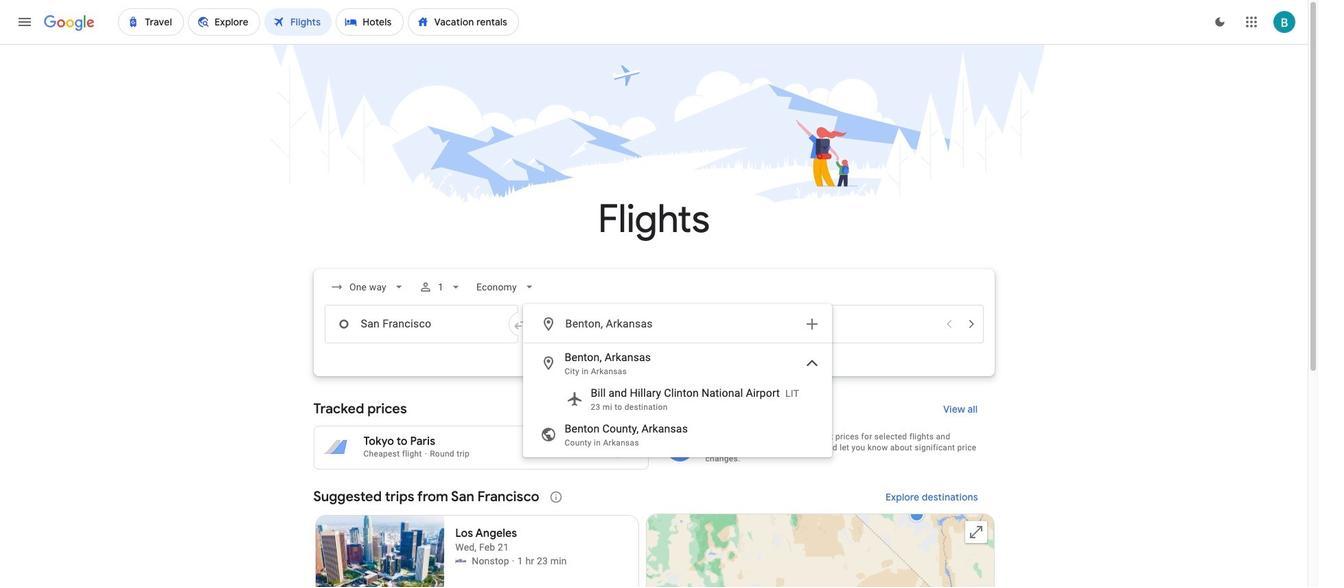 Task type: locate. For each thing, give the bounding box(es) containing it.
change appearance image
[[1204, 5, 1237, 38]]

None field
[[325, 275, 411, 299], [471, 275, 542, 299], [325, 275, 411, 299], [471, 275, 542, 299]]

enter your destination dialog
[[523, 304, 832, 457]]

0 vertical spatial  image
[[425, 449, 427, 459]]

1 vertical spatial  image
[[512, 554, 515, 568]]

0 horizontal spatial  image
[[425, 449, 427, 459]]

main menu image
[[16, 14, 33, 30]]

 image
[[425, 449, 427, 459], [512, 554, 515, 568]]

Departure text field
[[761, 306, 937, 343]]

Where else? text field
[[565, 308, 796, 341]]

None text field
[[325, 305, 518, 343]]

destination, select multiple airports image
[[804, 316, 820, 332]]

list box
[[524, 343, 831, 457]]

benton county, arkansas option
[[524, 418, 831, 451]]

 image inside tracked prices region
[[425, 449, 427, 459]]

bill and hillary clinton national airport (lit) option
[[524, 380, 831, 418]]

tracked prices region
[[314, 393, 995, 470]]

1 horizontal spatial  image
[[512, 554, 515, 568]]



Task type: describe. For each thing, give the bounding box(es) containing it.
jetblue image
[[455, 556, 466, 567]]

777 US dollars text field
[[613, 435, 637, 448]]

suggested trips from san francisco region
[[314, 481, 995, 587]]

benton, arkansas option
[[524, 347, 831, 380]]

878 US dollars text field
[[615, 448, 637, 459]]

Flight search field
[[303, 269, 1006, 457]]

toggle nearby airports for benton, arkansas image
[[804, 355, 820, 372]]

list box inside enter your destination dialog
[[524, 343, 831, 457]]

none text field inside the flight search field
[[325, 305, 518, 343]]



Task type: vqa. For each thing, say whether or not it's contained in the screenshot.
 "icon" within the Tracked prices "region"
yes



